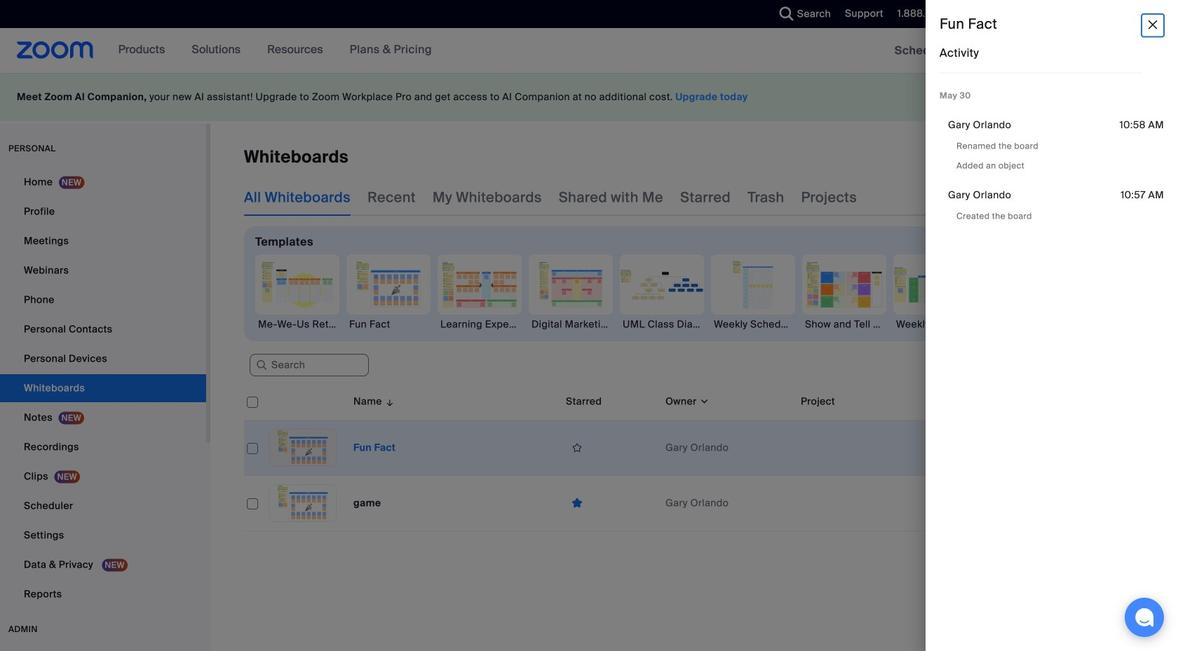 Task type: vqa. For each thing, say whether or not it's contained in the screenshot.
bottom right icon
no



Task type: describe. For each thing, give the bounding box(es) containing it.
thumbnail of game image
[[270, 485, 336, 522]]

uml class diagram element
[[620, 318, 704, 332]]

show and tell with a twist element
[[802, 318, 886, 332]]

1 vertical spatial fun fact element
[[353, 442, 396, 455]]

weekly planner element
[[893, 318, 977, 332]]

open chat image
[[1135, 608, 1154, 628]]

modified element
[[931, 384, 1081, 421]]

0 vertical spatial fun fact element
[[346, 318, 431, 332]]

close drawer image
[[1146, 15, 1160, 35]]

personal menu menu
[[0, 168, 206, 610]]

product information navigation
[[94, 28, 442, 73]]



Task type: locate. For each thing, give the bounding box(es) containing it.
thumbnail of fun fact image
[[270, 430, 336, 466]]

weekly schedule element
[[711, 318, 795, 332]]

cell
[[931, 421, 1081, 476], [1081, 421, 1144, 476], [795, 445, 931, 451], [931, 476, 1081, 532], [1081, 476, 1144, 532], [795, 501, 931, 506]]

tabs of all whiteboard page tab list
[[244, 180, 857, 216]]

application
[[1027, 146, 1144, 168], [244, 384, 1144, 532], [566, 438, 654, 459], [566, 493, 654, 514]]

arrow down image
[[382, 393, 395, 410]]

dialog
[[926, 0, 1178, 651]]

learning experience canvas element
[[438, 318, 522, 332]]

banner
[[0, 28, 1178, 74]]

fun fact, may 31, 2024 10:58 am, modified by gary orlando, link image
[[269, 429, 337, 467]]

game element
[[353, 497, 381, 510]]

me-we-us retrospective element
[[255, 318, 339, 332]]

digital marketing canvas element
[[529, 318, 613, 332]]

meetings navigation
[[884, 28, 1178, 74]]

fun fact element
[[346, 318, 431, 332], [353, 442, 396, 455]]



